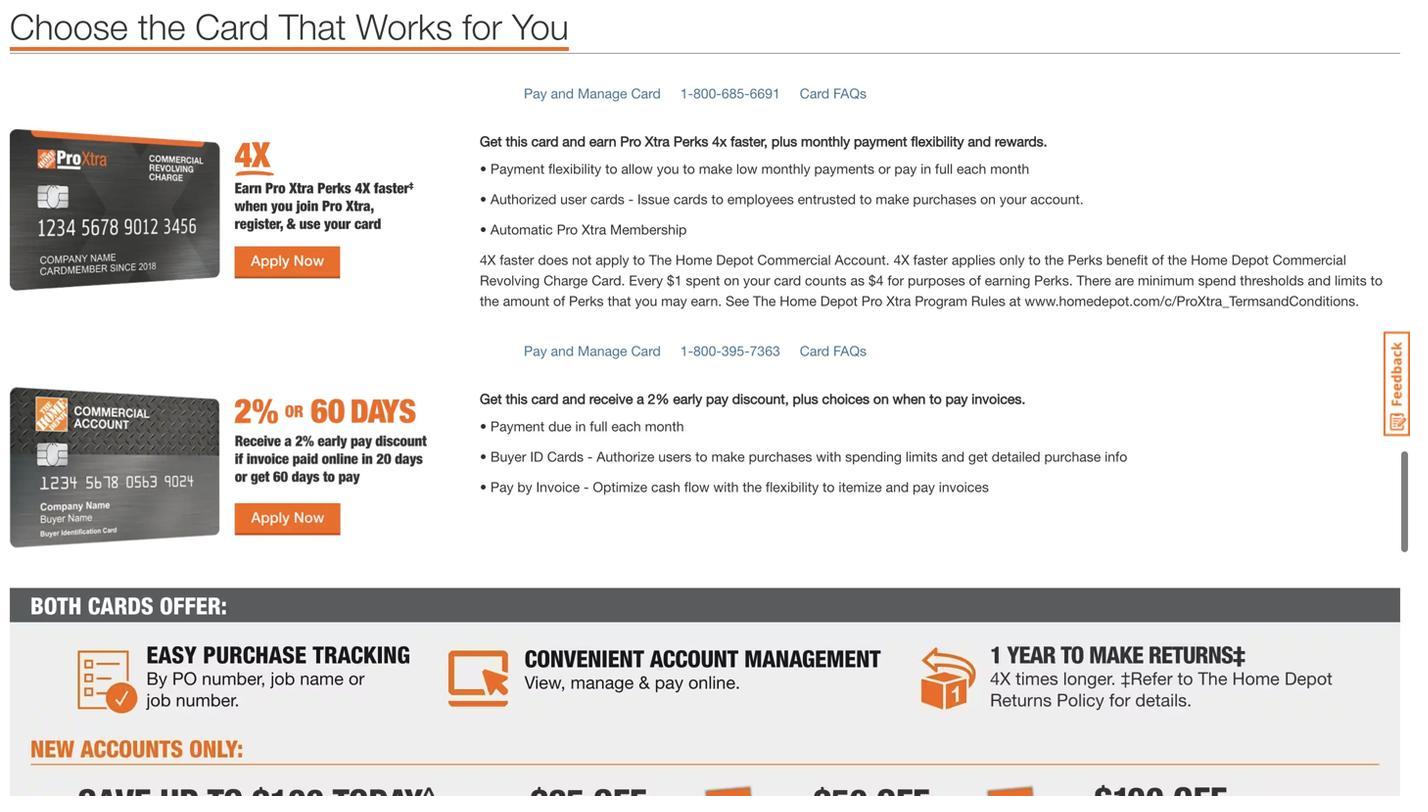 Task type: locate. For each thing, give the bounding box(es) containing it.
this for • payment
[[506, 391, 528, 407]]

0 horizontal spatial on
[[724, 272, 740, 288]]

pay left by
[[491, 479, 514, 495]]

- right invoice
[[584, 479, 589, 495]]

1 vertical spatial pay and manage card
[[524, 343, 661, 359]]

home
[[676, 252, 713, 268], [1191, 252, 1228, 268], [780, 293, 817, 309]]

the right see
[[753, 293, 776, 309]]

2 manage from the top
[[578, 343, 627, 359]]

• left automatic
[[480, 221, 487, 237]]

choose
[[10, 5, 128, 47]]

2 vertical spatial pay
[[491, 479, 514, 495]]

0 horizontal spatial flexibility
[[548, 161, 602, 177]]

flexibility down • buyer id cards - authorize users to make purchases with spending limits and get detailed purchase info
[[766, 479, 819, 495]]

1 horizontal spatial pro
[[620, 133, 641, 149]]

plus right "faster,"
[[772, 133, 797, 149]]

with
[[816, 449, 842, 465], [714, 479, 739, 495]]

- for optimize
[[584, 479, 589, 495]]

• for • automatic pro xtra membership
[[480, 221, 487, 237]]

800-
[[693, 85, 722, 101], [693, 343, 722, 359]]

1 1- from the top
[[681, 85, 693, 101]]

with right flow
[[714, 479, 739, 495]]

- for issue
[[628, 191, 634, 207]]

2 pay and manage card link from the top
[[524, 343, 661, 359]]

• for • buyer id cards - authorize users to make purchases with spending limits and get detailed purchase info
[[480, 449, 487, 465]]

1 this from the top
[[506, 133, 528, 149]]

and
[[551, 85, 574, 101], [562, 133, 586, 149], [968, 133, 991, 149], [1308, 272, 1331, 288], [551, 343, 574, 359], [562, 391, 586, 407], [942, 449, 965, 465], [886, 479, 909, 495]]

faster
[[500, 252, 534, 268], [913, 252, 948, 268]]

may
[[661, 293, 687, 309]]

your up see
[[743, 272, 770, 288]]

by
[[517, 479, 532, 495]]

• buyer id cards - authorize users to make purchases with spending limits and get detailed purchase info
[[480, 449, 1128, 465]]

faster up revolving
[[500, 252, 534, 268]]

0 horizontal spatial of
[[553, 293, 565, 309]]

and down you
[[551, 85, 574, 101]]

account.
[[1031, 191, 1084, 207]]

1 horizontal spatial commercial
[[1273, 252, 1347, 268]]

rewards.
[[995, 133, 1048, 149]]

pro
[[620, 133, 641, 149], [557, 221, 578, 237], [862, 293, 883, 309]]

faster,
[[731, 133, 768, 149]]

faqs
[[833, 85, 867, 101], [833, 343, 867, 359]]

flexibility right payment
[[911, 133, 964, 149]]

pay right or
[[895, 161, 917, 177]]

commercial credit card image
[[10, 387, 460, 549]]

apply
[[596, 252, 629, 268]]

spend
[[1198, 272, 1236, 288]]

plus for monthly
[[772, 133, 797, 149]]

4x right account.
[[894, 252, 910, 268]]

2 • from the top
[[480, 191, 487, 207]]

on
[[981, 191, 996, 207], [724, 272, 740, 288], [874, 391, 889, 407]]

the down revolving
[[480, 293, 499, 309]]

cards
[[591, 191, 625, 207], [674, 191, 708, 207]]

spending
[[845, 449, 902, 465]]

• for • payment flexibility to allow you to make low monthly payments or pay in full each month
[[480, 161, 487, 177]]

as
[[851, 272, 865, 288]]

1 vertical spatial perks
[[1068, 252, 1103, 268]]

1 horizontal spatial cards
[[674, 191, 708, 207]]

1- left "685-"
[[681, 85, 693, 101]]

2 vertical spatial xtra
[[887, 293, 911, 309]]

0 vertical spatial on
[[981, 191, 996, 207]]

• payment due in full each month
[[480, 418, 684, 434]]

pay
[[524, 85, 547, 101], [524, 343, 547, 359], [491, 479, 514, 495]]

this up • payment
[[506, 391, 528, 407]]

on up applies at the right top
[[981, 191, 996, 207]]

0 vertical spatial manage
[[578, 85, 627, 101]]

1 faqs from the top
[[833, 85, 867, 101]]

1 card faqs from the top
[[800, 85, 867, 101]]

4x
[[480, 252, 496, 268], [894, 252, 910, 268]]

1 horizontal spatial xtra
[[645, 133, 670, 149]]

xtra
[[645, 133, 670, 149], [582, 221, 606, 237], [887, 293, 911, 309]]

depot
[[716, 252, 754, 268], [1232, 252, 1269, 268], [821, 293, 858, 309]]

choose the card that works for you
[[10, 5, 569, 47]]

card up payment
[[531, 133, 559, 149]]

pay and manage card for earn
[[524, 85, 661, 101]]

pay down you
[[524, 85, 547, 101]]

0 vertical spatial card faqs link
[[800, 85, 867, 101]]

800- up 4x
[[693, 85, 722, 101]]

1 vertical spatial on
[[724, 272, 740, 288]]

monthly up • authorized user cards - issue cards to employees entrusted to make purchases on your account.
[[762, 161, 811, 177]]

perks
[[674, 133, 708, 149], [1068, 252, 1103, 268], [569, 293, 604, 309]]

card for 1-800-685-6691
[[531, 133, 559, 149]]

monthly
[[801, 133, 850, 149], [762, 161, 811, 177]]

commercial up the counts
[[758, 252, 831, 268]]

0 horizontal spatial in
[[575, 418, 586, 434]]

both cards offer image
[[10, 588, 1401, 796]]

0 vertical spatial card
[[531, 133, 559, 149]]

0 horizontal spatial your
[[743, 272, 770, 288]]

2 get from the top
[[480, 391, 502, 407]]

0 vertical spatial faqs
[[833, 85, 867, 101]]

card faqs link up payment
[[800, 85, 867, 101]]

the
[[649, 252, 672, 268], [753, 293, 776, 309]]

1 • from the top
[[480, 161, 487, 177]]

0 vertical spatial 1-
[[681, 85, 693, 101]]

1 vertical spatial 1-
[[681, 343, 693, 359]]

card.
[[592, 272, 625, 288]]

faster up the purposes
[[913, 252, 948, 268]]

each up authorize on the left bottom
[[611, 418, 641, 434]]

0 vertical spatial card faqs
[[800, 85, 867, 101]]

2 this from the top
[[506, 391, 528, 407]]

get for get this card and earn pro xtra perks 4x faster, plus monthly payment flexibility and rewards.
[[480, 133, 502, 149]]

0 vertical spatial the
[[649, 252, 672, 268]]

0 horizontal spatial depot
[[716, 252, 754, 268]]

employees
[[728, 191, 794, 207]]

month down 2%
[[645, 418, 684, 434]]

faqs up payment
[[833, 85, 867, 101]]

flexibility up user
[[548, 161, 602, 177]]

early
[[673, 391, 702, 407]]

manage for earn
[[578, 85, 627, 101]]

of
[[1152, 252, 1164, 268], [969, 272, 981, 288], [553, 293, 565, 309]]

3 • from the top
[[480, 221, 487, 237]]

card up a
[[631, 343, 661, 359]]

1 vertical spatial month
[[645, 418, 684, 434]]

get up payment
[[480, 133, 502, 149]]

for right $4
[[888, 272, 904, 288]]

manage
[[578, 85, 627, 101], [578, 343, 627, 359]]

1 horizontal spatial on
[[874, 391, 889, 407]]

this
[[506, 133, 528, 149], [506, 391, 528, 407]]

cards right issue
[[674, 191, 708, 207]]

• left payment
[[480, 161, 487, 177]]

of up "minimum"
[[1152, 252, 1164, 268]]

pay and manage card
[[524, 85, 661, 101], [524, 343, 661, 359]]

full down receive on the left
[[590, 418, 608, 434]]

1 horizontal spatial for
[[888, 272, 904, 288]]

1-800-685-6691 link
[[681, 85, 780, 101]]

manage for receive
[[578, 343, 627, 359]]

2 horizontal spatial pro
[[862, 293, 883, 309]]

card faqs up payment
[[800, 85, 867, 101]]

card faqs for choices
[[800, 343, 867, 359]]

faqs up choices
[[833, 343, 867, 359]]

month down the rewards.
[[990, 161, 1030, 177]]

1 horizontal spatial of
[[969, 272, 981, 288]]

0 vertical spatial get
[[480, 133, 502, 149]]

pro down $4
[[862, 293, 883, 309]]

get up • payment
[[480, 391, 502, 407]]

faqs for monthly
[[833, 85, 867, 101]]

1 vertical spatial full
[[590, 418, 608, 434]]

1 get from the top
[[480, 133, 502, 149]]

plus left choices
[[793, 391, 818, 407]]

1-
[[681, 85, 693, 101], [681, 343, 693, 359]]

the right flow
[[743, 479, 762, 495]]

1 horizontal spatial month
[[990, 161, 1030, 177]]

pay and manage card link for earn
[[524, 85, 661, 101]]

the
[[138, 5, 185, 47], [1045, 252, 1064, 268], [1168, 252, 1187, 268], [480, 293, 499, 309], [743, 479, 762, 495]]

1 vertical spatial 800-
[[693, 343, 722, 359]]

discount,
[[732, 391, 789, 407]]

on up see
[[724, 272, 740, 288]]

• automatic pro xtra membership
[[480, 221, 687, 237]]

•
[[480, 161, 487, 177], [480, 191, 487, 207], [480, 221, 487, 237], [480, 449, 487, 465], [480, 479, 487, 495]]

0 vertical spatial flexibility
[[911, 133, 964, 149]]

1 horizontal spatial the
[[753, 293, 776, 309]]

2%
[[648, 391, 669, 407]]

1 horizontal spatial limits
[[1335, 272, 1367, 288]]

2 faster from the left
[[913, 252, 948, 268]]

- right cards at left
[[588, 449, 593, 465]]

info
[[1105, 449, 1128, 465]]

does
[[538, 252, 568, 268]]

you down 'every'
[[635, 293, 657, 309]]

card up due
[[531, 391, 559, 407]]

2 1- from the top
[[681, 343, 693, 359]]

depot up spent
[[716, 252, 754, 268]]

you
[[657, 161, 679, 177], [635, 293, 657, 309]]

2 card faqs from the top
[[800, 343, 867, 359]]

800- down earn.
[[693, 343, 722, 359]]

for
[[462, 5, 502, 47], [888, 272, 904, 288]]

0 vertical spatial this
[[506, 133, 528, 149]]

-
[[628, 191, 634, 207], [588, 449, 593, 465], [584, 479, 589, 495]]

1 vertical spatial with
[[714, 479, 739, 495]]

depot down the counts
[[821, 293, 858, 309]]

cards right user
[[591, 191, 625, 207]]

2 horizontal spatial perks
[[1068, 252, 1103, 268]]

2 4x from the left
[[894, 252, 910, 268]]

0 horizontal spatial commercial
[[758, 252, 831, 268]]

1 vertical spatial card faqs
[[800, 343, 867, 359]]

for left you
[[462, 5, 502, 47]]

monthly up payments at the right
[[801, 133, 850, 149]]

• left authorized
[[480, 191, 487, 207]]

1 vertical spatial each
[[611, 418, 641, 434]]

0 horizontal spatial month
[[645, 418, 684, 434]]

card for 1-800-395-7363
[[531, 391, 559, 407]]

xtra up allow
[[645, 133, 670, 149]]

commercial
[[758, 252, 831, 268], [1273, 252, 1347, 268]]

1 vertical spatial this
[[506, 391, 528, 407]]

4 • from the top
[[480, 449, 487, 465]]

manage up receive on the left
[[578, 343, 627, 359]]

1 vertical spatial you
[[635, 293, 657, 309]]

2 pay and manage card from the top
[[524, 343, 661, 359]]

1 vertical spatial faqs
[[833, 343, 867, 359]]

get
[[480, 133, 502, 149], [480, 391, 502, 407]]

7363
[[750, 343, 780, 359]]

card faqs link for monthly
[[800, 85, 867, 101]]

0 horizontal spatial 4x
[[480, 252, 496, 268]]

of down charge
[[553, 293, 565, 309]]

1 horizontal spatial purchases
[[913, 191, 977, 207]]

card
[[531, 133, 559, 149], [774, 272, 801, 288], [531, 391, 559, 407]]

1 horizontal spatial home
[[780, 293, 817, 309]]

make down or
[[876, 191, 909, 207]]

this up payment
[[506, 133, 528, 149]]

2 horizontal spatial on
[[981, 191, 996, 207]]

home up "spend" on the top of page
[[1191, 252, 1228, 268]]

perks left 4x
[[674, 133, 708, 149]]

pay and manage card up receive on the left
[[524, 343, 661, 359]]

1 vertical spatial for
[[888, 272, 904, 288]]

1 vertical spatial card
[[774, 272, 801, 288]]

1 4x from the left
[[480, 252, 496, 268]]

and left earn
[[562, 133, 586, 149]]

1 vertical spatial manage
[[578, 343, 627, 359]]

purchases up • pay by invoice - optimize cash flow with the flexibility to itemize and pay invoices
[[749, 449, 812, 465]]

0 vertical spatial pay
[[524, 85, 547, 101]]

1 pay and manage card link from the top
[[524, 85, 661, 101]]

limits right spending
[[906, 449, 938, 465]]

1- up early
[[681, 343, 693, 359]]

1 manage from the top
[[578, 85, 627, 101]]

1 vertical spatial plus
[[793, 391, 818, 407]]

card faqs link up choices
[[800, 343, 867, 359]]

you
[[512, 5, 569, 47]]

automatic
[[491, 221, 553, 237]]

home down the counts
[[780, 293, 817, 309]]

2 800- from the top
[[693, 343, 722, 359]]

0 horizontal spatial full
[[590, 418, 608, 434]]

depot up thresholds
[[1232, 252, 1269, 268]]

2 card faqs link from the top
[[800, 343, 867, 359]]

with up "itemize"
[[816, 449, 842, 465]]

make
[[699, 161, 733, 177], [876, 191, 909, 207], [711, 449, 745, 465]]

this for •
[[506, 133, 528, 149]]

flexibility
[[911, 133, 964, 149], [548, 161, 602, 177], [766, 479, 819, 495]]

you right allow
[[657, 161, 679, 177]]

2 faqs from the top
[[833, 343, 867, 359]]

in right or
[[921, 161, 931, 177]]

and right thresholds
[[1308, 272, 1331, 288]]

0 vertical spatial -
[[628, 191, 634, 207]]

- left issue
[[628, 191, 634, 207]]

make up • pay by invoice - optimize cash flow with the flexibility to itemize and pay invoices
[[711, 449, 745, 465]]

purchases up applies at the right top
[[913, 191, 977, 207]]

1 vertical spatial card faqs link
[[800, 343, 867, 359]]

pay and manage card link
[[524, 85, 661, 101], [524, 343, 661, 359]]

1 vertical spatial in
[[575, 418, 586, 434]]

1 horizontal spatial each
[[957, 161, 987, 177]]

0 horizontal spatial perks
[[569, 293, 604, 309]]

• left buyer at bottom left
[[480, 449, 487, 465]]

pro down user
[[557, 221, 578, 237]]

0 horizontal spatial purchases
[[749, 449, 812, 465]]

perks down charge
[[569, 293, 604, 309]]

0 horizontal spatial for
[[462, 5, 502, 47]]

1 800- from the top
[[693, 85, 722, 101]]

of down applies at the right top
[[969, 272, 981, 288]]

• for • authorized user cards - issue cards to employees entrusted to make purchases on your account.
[[480, 191, 487, 207]]

1 horizontal spatial faster
[[913, 252, 948, 268]]

2 vertical spatial of
[[553, 293, 565, 309]]

0 vertical spatial limits
[[1335, 272, 1367, 288]]

0 horizontal spatial xtra
[[582, 221, 606, 237]]

pay down amount
[[524, 343, 547, 359]]

manage up earn
[[578, 85, 627, 101]]

1 vertical spatial pay and manage card link
[[524, 343, 661, 359]]

0 vertical spatial 800-
[[693, 85, 722, 101]]

itemize
[[839, 479, 882, 495]]

that
[[279, 5, 346, 47]]

0 vertical spatial each
[[957, 161, 987, 177]]

1 horizontal spatial with
[[816, 449, 842, 465]]

2 vertical spatial pro
[[862, 293, 883, 309]]

1 vertical spatial get
[[480, 391, 502, 407]]

0 vertical spatial pay and manage card link
[[524, 85, 661, 101]]

make down 4x
[[699, 161, 733, 177]]

plus
[[772, 133, 797, 149], [793, 391, 818, 407]]

5 • from the top
[[480, 479, 487, 495]]

account.
[[835, 252, 890, 268]]

2 horizontal spatial home
[[1191, 252, 1228, 268]]

2 vertical spatial on
[[874, 391, 889, 407]]

1 card faqs link from the top
[[800, 85, 867, 101]]

card faqs up choices
[[800, 343, 867, 359]]

commercial up thresholds
[[1273, 252, 1347, 268]]

1 pay and manage card from the top
[[524, 85, 661, 101]]

0 horizontal spatial limits
[[906, 449, 938, 465]]

full right or
[[935, 161, 953, 177]]

faqs for choices
[[833, 343, 867, 359]]

revolving
[[480, 272, 540, 288]]

1 commercial from the left
[[758, 252, 831, 268]]

xtra up "not"
[[582, 221, 606, 237]]

• left by
[[480, 479, 487, 495]]

get for get this card and receive a 2% early pay discount, plus choices on when to pay invoices.
[[480, 391, 502, 407]]

applies
[[952, 252, 996, 268]]

1 faster from the left
[[500, 252, 534, 268]]

2 vertical spatial -
[[584, 479, 589, 495]]

1 horizontal spatial 4x
[[894, 252, 910, 268]]



Task type: describe. For each thing, give the bounding box(es) containing it.
optimize
[[593, 479, 648, 495]]

invoices.
[[972, 391, 1026, 407]]

• pay by invoice - optimize cash flow with the flexibility to itemize and pay invoices
[[480, 479, 989, 495]]

1 vertical spatial limits
[[906, 449, 938, 465]]

invoice
[[536, 479, 580, 495]]

1-800-685-6691
[[681, 85, 780, 101]]

1- for 1-800-395-7363
[[681, 343, 693, 359]]

and right "itemize"
[[886, 479, 909, 495]]

1-800-395-7363
[[681, 343, 780, 359]]

800- for 395-
[[693, 343, 722, 359]]

your inside 4x faster does not apply to the home depot commercial account. 4x faster applies only to the perks benefit of the home depot commercial revolving charge card. every $1 spent on your card counts as $4 for purposes of earning perks. there are minimum spend thresholds and limits to the amount of perks that you may earn. see the home depot pro xtra program rules at www.homedepot.com/c/proxtra_termsandconditions.
[[743, 272, 770, 288]]

thresholds
[[1240, 272, 1304, 288]]

1 vertical spatial of
[[969, 272, 981, 288]]

• authorized user cards - issue cards to employees entrusted to make purchases on your account.
[[480, 191, 1084, 207]]

• for • pay by invoice - optimize cash flow with the flexibility to itemize and pay invoices
[[480, 479, 487, 495]]

1 horizontal spatial your
[[1000, 191, 1027, 207]]

get this card and receive a 2% early pay discount, plus choices on when to pay invoices.
[[480, 391, 1026, 407]]

0 vertical spatial pro
[[620, 133, 641, 149]]

amount
[[503, 293, 550, 309]]

at
[[1009, 293, 1021, 309]]

2 vertical spatial perks
[[569, 293, 604, 309]]

685-
[[722, 85, 750, 101]]

0 vertical spatial month
[[990, 161, 1030, 177]]

pay left "invoices."
[[946, 391, 968, 407]]

payments
[[814, 161, 875, 177]]

0 horizontal spatial home
[[676, 252, 713, 268]]

0 horizontal spatial each
[[611, 418, 641, 434]]

perks.
[[1034, 272, 1073, 288]]

card right 6691
[[800, 85, 830, 101]]

1-800-395-7363 link
[[681, 343, 780, 359]]

users
[[658, 449, 692, 465]]

authorized
[[491, 191, 557, 207]]

pay and manage card for receive
[[524, 343, 661, 359]]

and down charge
[[551, 343, 574, 359]]

1 cards from the left
[[591, 191, 625, 207]]

0 vertical spatial xtra
[[645, 133, 670, 149]]

limits inside 4x faster does not apply to the home depot commercial account. 4x faster applies only to the perks benefit of the home depot commercial revolving charge card. every $1 spent on your card counts as $4 for purposes of earning perks. there are minimum spend thresholds and limits to the amount of perks that you may earn. see the home depot pro xtra program rules at www.homedepot.com/c/proxtra_termsandconditions.
[[1335, 272, 1367, 288]]

800- for 685-
[[693, 85, 722, 101]]

entrusted
[[798, 191, 856, 207]]

get
[[969, 449, 988, 465]]

low
[[736, 161, 758, 177]]

that
[[608, 293, 631, 309]]

1 horizontal spatial depot
[[821, 293, 858, 309]]

pay for receive
[[524, 343, 547, 359]]

and up • payment due in full each month at the left bottom of page
[[562, 391, 586, 407]]

user
[[560, 191, 587, 207]]

2 vertical spatial flexibility
[[766, 479, 819, 495]]

program
[[915, 293, 968, 309]]

pay left invoices
[[913, 479, 935, 495]]

2 commercial from the left
[[1273, 252, 1347, 268]]

1- for 1-800-685-6691
[[681, 85, 693, 101]]

purposes
[[908, 272, 965, 288]]

xtra inside 4x faster does not apply to the home depot commercial account. 4x faster applies only to the perks benefit of the home depot commercial revolving charge card. every $1 spent on your card counts as $4 for purposes of earning perks. there are minimum spend thresholds and limits to the amount of perks that you may earn. see the home depot pro xtra program rules at www.homedepot.com/c/proxtra_termsandconditions.
[[887, 293, 911, 309]]

payment
[[491, 161, 545, 177]]

benefit
[[1106, 252, 1148, 268]]

0 horizontal spatial pro
[[557, 221, 578, 237]]

card left that
[[195, 5, 269, 47]]

see
[[726, 293, 749, 309]]

purchase
[[1044, 449, 1101, 465]]

0 horizontal spatial with
[[714, 479, 739, 495]]

cards
[[547, 449, 584, 465]]

card inside 4x faster does not apply to the home depot commercial account. 4x faster applies only to the perks benefit of the home depot commercial revolving charge card. every $1 spent on your card counts as $4 for purposes of earning perks. there are minimum spend thresholds and limits to the amount of perks that you may earn. see the home depot pro xtra program rules at www.homedepot.com/c/proxtra_termsandconditions.
[[774, 272, 801, 288]]

rules
[[971, 293, 1006, 309]]

0 vertical spatial in
[[921, 161, 931, 177]]

cash
[[651, 479, 681, 495]]

2 cards from the left
[[674, 191, 708, 207]]

only
[[1000, 252, 1025, 268]]

you inside 4x faster does not apply to the home depot commercial account. 4x faster applies only to the perks benefit of the home depot commercial revolving charge card. every $1 spent on your card counts as $4 for purposes of earning perks. there are minimum spend thresholds and limits to the amount of perks that you may earn. see the home depot pro xtra program rules at www.homedepot.com/c/proxtra_termsandconditions.
[[635, 293, 657, 309]]

0 vertical spatial with
[[816, 449, 842, 465]]

charge
[[544, 272, 588, 288]]

pay right early
[[706, 391, 729, 407]]

1 vertical spatial monthly
[[762, 161, 811, 177]]

the up "minimum"
[[1168, 252, 1187, 268]]

0 vertical spatial purchases
[[913, 191, 977, 207]]

4x
[[712, 133, 727, 149]]

feedback link image
[[1384, 331, 1410, 437]]

and left the rewards.
[[968, 133, 991, 149]]

2 horizontal spatial depot
[[1232, 252, 1269, 268]]

- for authorize
[[588, 449, 593, 465]]

counts
[[805, 272, 847, 288]]

flow
[[684, 479, 710, 495]]

there
[[1077, 272, 1111, 288]]

for inside 4x faster does not apply to the home depot commercial account. 4x faster applies only to the perks benefit of the home depot commercial revolving charge card. every $1 spent on your card counts as $4 for purposes of earning perks. there are minimum spend thresholds and limits to the amount of perks that you may earn. see the home depot pro xtra program rules at www.homedepot.com/c/proxtra_termsandconditions.
[[888, 272, 904, 288]]

on inside 4x faster does not apply to the home depot commercial account. 4x faster applies only to the perks benefit of the home depot commercial revolving charge card. every $1 spent on your card counts as $4 for purposes of earning perks. there are minimum spend thresholds and limits to the amount of perks that you may earn. see the home depot pro xtra program rules at www.homedepot.com/c/proxtra_termsandconditions.
[[724, 272, 740, 288]]

0 vertical spatial full
[[935, 161, 953, 177]]

earning
[[985, 272, 1031, 288]]

0 vertical spatial monthly
[[801, 133, 850, 149]]

allow
[[621, 161, 653, 177]]

choices
[[822, 391, 870, 407]]

every
[[629, 272, 663, 288]]

or
[[878, 161, 891, 177]]

• payment flexibility to allow you to make low monthly payments or pay in full each month
[[480, 161, 1030, 177]]

card faqs for monthly
[[800, 85, 867, 101]]

0 vertical spatial perks
[[674, 133, 708, 149]]

invoices
[[939, 479, 989, 495]]

2 vertical spatial make
[[711, 449, 745, 465]]

and inside 4x faster does not apply to the home depot commercial account. 4x faster applies only to the perks benefit of the home depot commercial revolving charge card. every $1 spent on your card counts as $4 for purposes of earning perks. there are minimum spend thresholds and limits to the amount of perks that you may earn. see the home depot pro xtra program rules at www.homedepot.com/c/proxtra_termsandconditions.
[[1308, 272, 1331, 288]]

pay and manage card link for receive
[[524, 343, 661, 359]]

issue
[[638, 191, 670, 207]]

pxe commercial revolving charge image
[[10, 129, 460, 292]]

the right choose
[[138, 5, 185, 47]]

spent
[[686, 272, 720, 288]]

due
[[548, 418, 572, 434]]

buyer
[[491, 449, 526, 465]]

0 horizontal spatial the
[[649, 252, 672, 268]]

0 vertical spatial make
[[699, 161, 733, 177]]

1 vertical spatial the
[[753, 293, 776, 309]]

when
[[893, 391, 926, 407]]

earn.
[[691, 293, 722, 309]]

get this card and earn pro xtra perks 4x faster, plus monthly payment flexibility and rewards.
[[480, 133, 1048, 149]]

earn
[[589, 133, 617, 149]]

0 vertical spatial you
[[657, 161, 679, 177]]

a
[[637, 391, 644, 407]]

and left get
[[942, 449, 965, 465]]

1 vertical spatial xtra
[[582, 221, 606, 237]]

payment
[[854, 133, 907, 149]]

card right 7363
[[800, 343, 830, 359]]

pay for earn
[[524, 85, 547, 101]]

works
[[356, 5, 453, 47]]

pro inside 4x faster does not apply to the home depot commercial account. 4x faster applies only to the perks benefit of the home depot commercial revolving charge card. every $1 spent on your card counts as $4 for purposes of earning perks. there are minimum spend thresholds and limits to the amount of perks that you may earn. see the home depot pro xtra program rules at www.homedepot.com/c/proxtra_termsandconditions.
[[862, 293, 883, 309]]

www.homedepot.com/c/proxtra_termsandconditions.
[[1025, 293, 1359, 309]]

• payment
[[480, 418, 545, 434]]

membership
[[610, 221, 687, 237]]

4x faster does not apply to the home depot commercial account. 4x faster applies only to the perks benefit of the home depot commercial revolving charge card. every $1 spent on your card counts as $4 for purposes of earning perks. there are minimum spend thresholds and limits to the amount of perks that you may earn. see the home depot pro xtra program rules at www.homedepot.com/c/proxtra_termsandconditions.
[[480, 252, 1383, 309]]

id
[[530, 449, 543, 465]]

card up allow
[[631, 85, 661, 101]]

card faqs link for choices
[[800, 343, 867, 359]]

receive
[[589, 391, 633, 407]]

the up perks.
[[1045, 252, 1064, 268]]

395-
[[722, 343, 750, 359]]

0 vertical spatial for
[[462, 5, 502, 47]]

not
[[572, 252, 592, 268]]

6691
[[750, 85, 780, 101]]

detailed
[[992, 449, 1041, 465]]

are
[[1115, 272, 1134, 288]]

authorize
[[597, 449, 655, 465]]

1 vertical spatial purchases
[[749, 449, 812, 465]]

plus for choices
[[793, 391, 818, 407]]

$1
[[667, 272, 682, 288]]

0 vertical spatial of
[[1152, 252, 1164, 268]]

minimum
[[1138, 272, 1195, 288]]

1 vertical spatial make
[[876, 191, 909, 207]]

$4
[[869, 272, 884, 288]]



Task type: vqa. For each thing, say whether or not it's contained in the screenshot.
the top XTRA
yes



